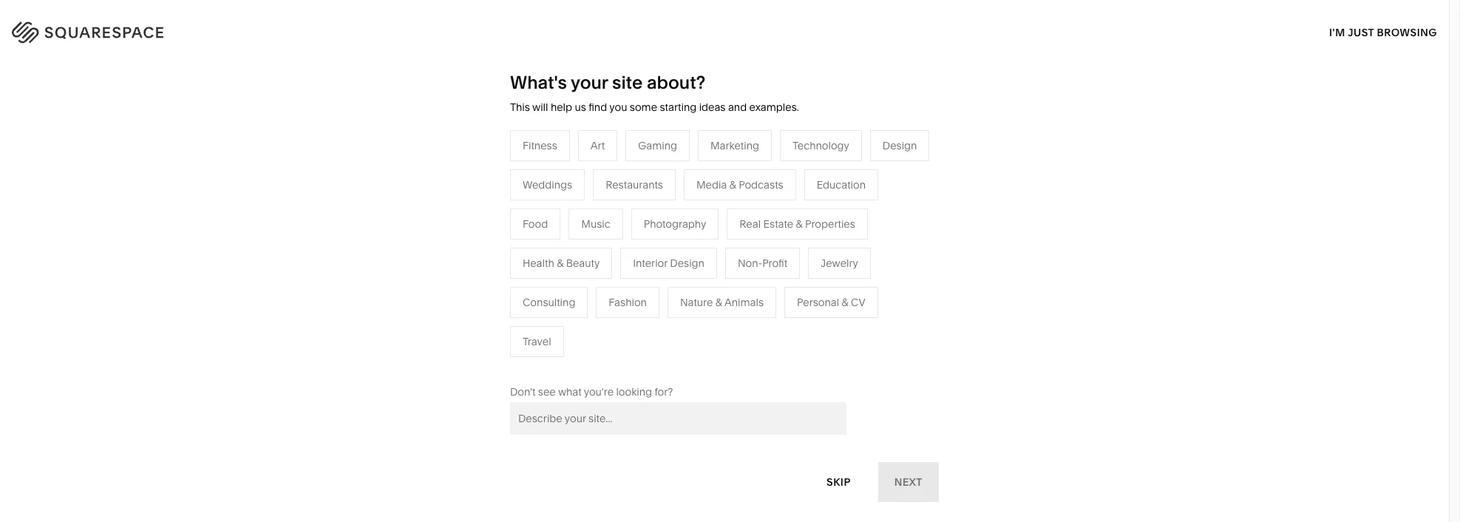 Task type: describe. For each thing, give the bounding box(es) containing it.
Art radio
[[578, 130, 618, 161]]

& down fitness link
[[716, 296, 722, 309]]

don't see what you're looking for?
[[510, 385, 673, 398]]

Restaurants radio
[[593, 169, 676, 200]]

Jewelry radio
[[808, 248, 871, 279]]

looking
[[616, 385, 652, 398]]

& right community
[[455, 272, 462, 285]]

0 vertical spatial nature & animals
[[708, 228, 791, 241]]

in
[[1419, 23, 1431, 37]]

media inside radio
[[697, 178, 727, 191]]

consulting
[[523, 296, 576, 309]]

1 vertical spatial real
[[552, 316, 573, 330]]

restaurants link
[[552, 228, 624, 241]]

nature & animals inside radio
[[680, 296, 764, 309]]

what's
[[510, 72, 567, 93]]

Interior Design radio
[[621, 248, 717, 279]]

Health & Beauty radio
[[510, 248, 612, 279]]

& down 'fashion'
[[608, 316, 615, 330]]

media & podcasts link
[[552, 250, 654, 263]]

art
[[591, 139, 605, 152]]

properties inside real estate & properties option
[[805, 217, 856, 231]]

browsing
[[1377, 26, 1438, 39]]

what's your site about? this will help us find you some starting ideas and examples.
[[510, 72, 799, 114]]

& right home
[[740, 205, 747, 219]]

find
[[589, 101, 607, 114]]

Technology radio
[[780, 130, 862, 161]]

podcasts inside radio
[[739, 178, 784, 191]]

your
[[571, 72, 608, 93]]

don't
[[510, 385, 536, 398]]

profits
[[489, 272, 519, 285]]

about?
[[647, 72, 706, 93]]

Gaming radio
[[626, 130, 690, 161]]

1 horizontal spatial fitness
[[708, 250, 742, 263]]

1 vertical spatial properties
[[617, 316, 667, 330]]

& inside option
[[796, 217, 803, 231]]

will
[[532, 101, 548, 114]]

fitness link
[[708, 250, 757, 263]]

home & decor
[[708, 205, 779, 219]]

some
[[630, 101, 657, 114]]

decor
[[749, 205, 779, 219]]

see
[[538, 385, 556, 398]]

& up events
[[557, 256, 564, 270]]

media & podcasts inside radio
[[697, 178, 784, 191]]

& down restaurants link
[[585, 250, 591, 263]]

you
[[610, 101, 627, 114]]

next
[[895, 475, 923, 488]]

food
[[523, 217, 548, 231]]

Travel radio
[[510, 326, 564, 357]]

weddings inside weddings radio
[[523, 178, 573, 191]]

1 vertical spatial weddings
[[552, 294, 601, 307]]

log             in
[[1393, 23, 1431, 37]]

skip
[[827, 475, 851, 488]]

profit
[[763, 256, 788, 270]]

1 vertical spatial non-
[[464, 272, 489, 285]]

& left cv
[[842, 296, 849, 309]]

i'm
[[1330, 26, 1346, 39]]

& down home & decor
[[743, 228, 750, 241]]

Media & Podcasts radio
[[684, 169, 796, 200]]

i'm just browsing
[[1330, 26, 1438, 39]]

what
[[558, 385, 582, 398]]

music
[[581, 217, 611, 231]]

squarespace logo link
[[30, 18, 310, 41]]

design inside radio
[[670, 256, 705, 270]]

help
[[551, 101, 572, 114]]

Non-Profit radio
[[725, 248, 800, 279]]

Consulting radio
[[510, 287, 588, 318]]

home
[[708, 205, 738, 219]]

0 horizontal spatial media
[[552, 250, 582, 263]]

non-profit
[[738, 256, 788, 270]]

real inside option
[[740, 217, 761, 231]]

animals inside radio
[[725, 296, 764, 309]]

starting
[[660, 101, 697, 114]]

events
[[552, 272, 584, 285]]

nature inside radio
[[680, 296, 713, 309]]

Weddings radio
[[510, 169, 585, 200]]

weddings link
[[552, 294, 616, 307]]

us
[[575, 101, 586, 114]]



Task type: locate. For each thing, give the bounding box(es) containing it.
1 vertical spatial restaurants
[[552, 228, 609, 241]]

fitness down will on the left top of page
[[523, 139, 557, 152]]

nature & animals
[[708, 228, 791, 241], [680, 296, 764, 309]]

0 horizontal spatial estate
[[575, 316, 606, 330]]

Marketing radio
[[698, 130, 772, 161]]

design
[[883, 139, 917, 152], [670, 256, 705, 270]]

weddings up 'travel' link
[[523, 178, 573, 191]]

1 horizontal spatial non-
[[738, 256, 763, 270]]

restaurants inside the restaurants "option"
[[606, 178, 663, 191]]

1 vertical spatial podcasts
[[594, 250, 639, 263]]

0 vertical spatial animals
[[752, 228, 791, 241]]

1 vertical spatial estate
[[575, 316, 606, 330]]

Design radio
[[870, 130, 930, 161]]

0 horizontal spatial travel
[[523, 335, 551, 348]]

just
[[1348, 26, 1375, 39]]

1 vertical spatial animals
[[725, 296, 764, 309]]

1 vertical spatial travel
[[523, 335, 551, 348]]

non- down nature & animals link
[[738, 256, 763, 270]]

non-
[[738, 256, 763, 270], [464, 272, 489, 285]]

media & podcasts
[[697, 178, 784, 191], [552, 250, 639, 263]]

fitness inside radio
[[523, 139, 557, 152]]

nature down interior design
[[680, 296, 713, 309]]

nature
[[708, 228, 741, 241], [680, 296, 713, 309]]

real down consulting
[[552, 316, 573, 330]]

technology
[[793, 139, 850, 152]]

Nature & Animals radio
[[668, 287, 777, 318]]

this
[[510, 101, 530, 114]]

0 horizontal spatial non-
[[464, 272, 489, 285]]

0 vertical spatial podcasts
[[739, 178, 784, 191]]

travel
[[552, 205, 580, 219], [523, 335, 551, 348]]

you're
[[584, 385, 614, 398]]

0 vertical spatial real
[[740, 217, 761, 231]]

0 vertical spatial fitness
[[523, 139, 557, 152]]

properties down 'fashion'
[[617, 316, 667, 330]]

1 horizontal spatial real
[[740, 217, 761, 231]]

1 vertical spatial nature
[[680, 296, 713, 309]]

estate inside option
[[764, 217, 794, 231]]

1 vertical spatial media & podcasts
[[552, 250, 639, 263]]

personal
[[797, 296, 839, 309]]

1 horizontal spatial properties
[[805, 217, 856, 231]]

Music radio
[[569, 208, 623, 239]]

1 horizontal spatial real estate & properties
[[740, 217, 856, 231]]

events link
[[552, 272, 599, 285]]

0 vertical spatial design
[[883, 139, 917, 152]]

0 vertical spatial non-
[[738, 256, 763, 270]]

nature & animals link
[[708, 228, 806, 241]]

podcasts up decor at the top right of the page
[[739, 178, 784, 191]]

community & non-profits link
[[396, 272, 534, 285]]

interior
[[633, 256, 668, 270]]

0 horizontal spatial real
[[552, 316, 573, 330]]

1 vertical spatial design
[[670, 256, 705, 270]]

restaurants
[[606, 178, 663, 191], [552, 228, 609, 241]]

travel inside "radio"
[[523, 335, 551, 348]]

ideas
[[699, 101, 726, 114]]

real estate & properties link
[[552, 316, 682, 330]]

real estate & properties
[[740, 217, 856, 231], [552, 316, 667, 330]]

1 horizontal spatial media & podcasts
[[697, 178, 784, 191]]

personal & cv
[[797, 296, 866, 309]]

0 horizontal spatial design
[[670, 256, 705, 270]]

animals down decor at the top right of the page
[[752, 228, 791, 241]]

media
[[697, 178, 727, 191], [552, 250, 582, 263]]

fitness down nature & animals link
[[708, 250, 742, 263]]

next button
[[878, 462, 939, 502]]

real right home
[[740, 217, 761, 231]]

Don't see what you're looking for? field
[[510, 402, 847, 435]]

1 vertical spatial real estate & properties
[[552, 316, 667, 330]]

1 vertical spatial nature & animals
[[680, 296, 764, 309]]

properties up jewelry
[[805, 217, 856, 231]]

i'm just browsing link
[[1330, 12, 1438, 53]]

fitness
[[523, 139, 557, 152], [708, 250, 742, 263]]

real estate & properties inside option
[[740, 217, 856, 231]]

Fitness radio
[[510, 130, 570, 161]]

0 vertical spatial properties
[[805, 217, 856, 231]]

jewelry
[[821, 256, 858, 270]]

nature & animals down home & decor link at top
[[708, 228, 791, 241]]

health
[[523, 256, 554, 270]]

Food radio
[[510, 208, 561, 239]]

estate
[[764, 217, 794, 231], [575, 316, 606, 330]]

site
[[612, 72, 643, 93]]

examples.
[[750, 101, 799, 114]]

travel down consulting radio
[[523, 335, 551, 348]]

real
[[740, 217, 761, 231], [552, 316, 573, 330]]

squarespace logo image
[[30, 18, 194, 41]]

properties
[[805, 217, 856, 231], [617, 316, 667, 330]]

log
[[1393, 23, 1417, 37]]

media & podcasts down restaurants link
[[552, 250, 639, 263]]

0 horizontal spatial fitness
[[523, 139, 557, 152]]

Fashion radio
[[596, 287, 660, 318]]

1 vertical spatial fitness
[[708, 250, 742, 263]]

0 horizontal spatial podcasts
[[594, 250, 639, 263]]

0 horizontal spatial properties
[[617, 316, 667, 330]]

0 horizontal spatial media & podcasts
[[552, 250, 639, 263]]

media up events
[[552, 250, 582, 263]]

0 vertical spatial restaurants
[[606, 178, 663, 191]]

home & decor link
[[708, 205, 794, 219]]

education
[[817, 178, 866, 191]]

1 horizontal spatial podcasts
[[739, 178, 784, 191]]

1 vertical spatial media
[[552, 250, 582, 263]]

Personal & CV radio
[[785, 287, 878, 318]]

0 vertical spatial media
[[697, 178, 727, 191]]

1 horizontal spatial media
[[697, 178, 727, 191]]

nature down home
[[708, 228, 741, 241]]

beauty
[[566, 256, 600, 270]]

Education radio
[[804, 169, 879, 200]]

travel link
[[552, 205, 595, 219]]

0 vertical spatial travel
[[552, 205, 580, 219]]

media up home
[[697, 178, 727, 191]]

nature & animals down fitness link
[[680, 296, 764, 309]]

& up home
[[730, 178, 736, 191]]

& right decor at the top right of the page
[[796, 217, 803, 231]]

1 horizontal spatial design
[[883, 139, 917, 152]]

travel up restaurants link
[[552, 205, 580, 219]]

for?
[[655, 385, 673, 398]]

0 vertical spatial real estate & properties
[[740, 217, 856, 231]]

restaurants down gaming option
[[606, 178, 663, 191]]

podcasts down restaurants link
[[594, 250, 639, 263]]

0 horizontal spatial real estate & properties
[[552, 316, 667, 330]]

marketing
[[711, 139, 759, 152]]

0 vertical spatial nature
[[708, 228, 741, 241]]

0 vertical spatial estate
[[764, 217, 794, 231]]

0 vertical spatial media & podcasts
[[697, 178, 784, 191]]

real estate & properties down 'fashion'
[[552, 316, 667, 330]]

log             in link
[[1393, 23, 1431, 37]]

0 vertical spatial weddings
[[523, 178, 573, 191]]

design inside "radio"
[[883, 139, 917, 152]]

Photography radio
[[631, 208, 719, 239]]

1 horizontal spatial estate
[[764, 217, 794, 231]]

podcasts
[[739, 178, 784, 191], [594, 250, 639, 263]]

animals down non-profit
[[725, 296, 764, 309]]

community
[[396, 272, 452, 285]]

interior design
[[633, 256, 705, 270]]

animals
[[752, 228, 791, 241], [725, 296, 764, 309]]

non- right community
[[464, 272, 489, 285]]

Real Estate & Properties radio
[[727, 208, 868, 239]]

media & podcasts up home & decor
[[697, 178, 784, 191]]

non- inside radio
[[738, 256, 763, 270]]

gaming
[[638, 139, 677, 152]]

cv
[[851, 296, 866, 309]]

weddings down events link
[[552, 294, 601, 307]]

and
[[728, 101, 747, 114]]

health & beauty
[[523, 256, 600, 270]]

1 horizontal spatial travel
[[552, 205, 580, 219]]

real estate & properties up profit
[[740, 217, 856, 231]]

fashion
[[609, 296, 647, 309]]

photography
[[644, 217, 706, 231]]

weddings
[[523, 178, 573, 191], [552, 294, 601, 307]]

restaurants down 'travel' link
[[552, 228, 609, 241]]

&
[[730, 178, 736, 191], [740, 205, 747, 219], [796, 217, 803, 231], [743, 228, 750, 241], [585, 250, 591, 263], [557, 256, 564, 270], [455, 272, 462, 285], [716, 296, 722, 309], [842, 296, 849, 309], [608, 316, 615, 330]]

skip button
[[811, 462, 867, 502]]

community & non-profits
[[396, 272, 519, 285]]



Task type: vqa. For each thing, say whether or not it's contained in the screenshot.
you're
yes



